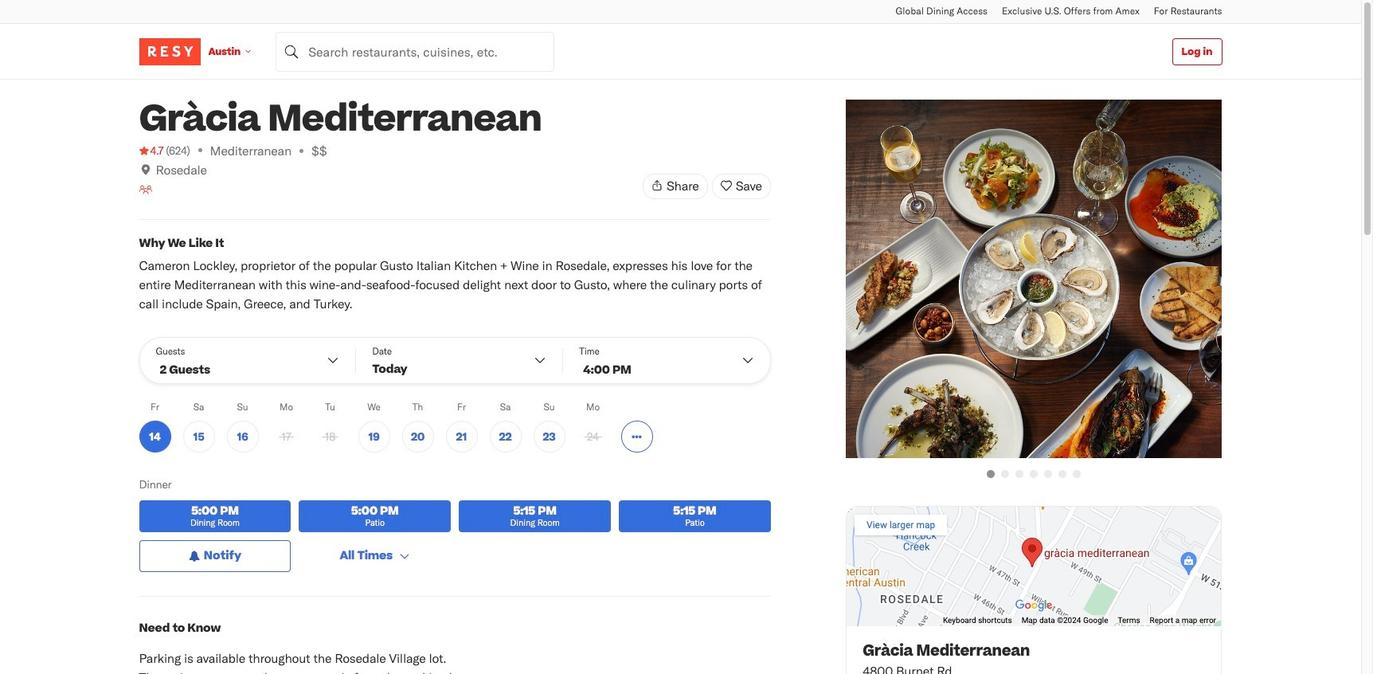 Task type: locate. For each thing, give the bounding box(es) containing it.
Search restaurants, cuisines, etc. text field
[[276, 31, 555, 71]]

None field
[[276, 31, 555, 71]]



Task type: vqa. For each thing, say whether or not it's contained in the screenshot.
"Leña Brava" 'ICON'
no



Task type: describe. For each thing, give the bounding box(es) containing it.
4.7 out of 5 stars image
[[139, 143, 164, 159]]



